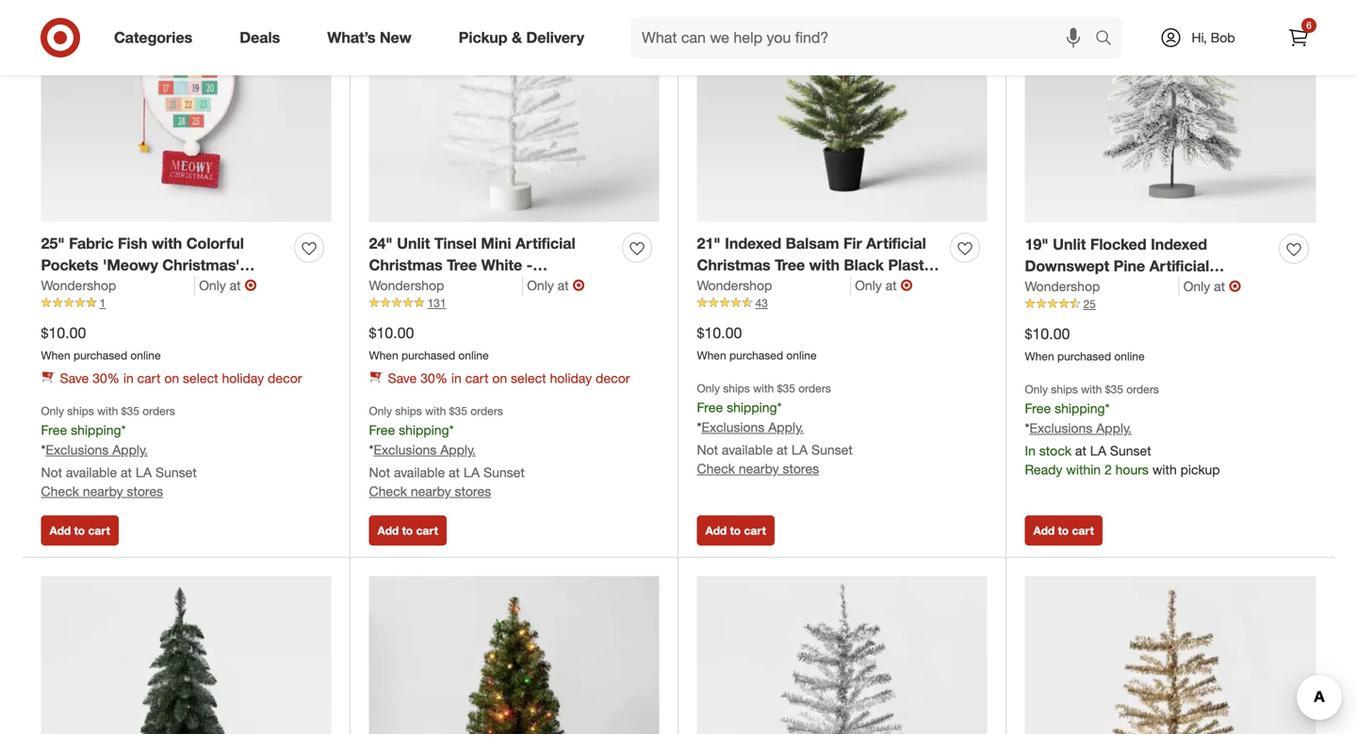 Task type: vqa. For each thing, say whether or not it's contained in the screenshot.
"$35" for Calendar
yes



Task type: describe. For each thing, give the bounding box(es) containing it.
in
[[1025, 443, 1036, 459]]

calendar
[[159, 277, 224, 296]]

in for advent
[[123, 370, 134, 386]]

cart for 21" indexed balsam fir artificial christmas tree with black plastic pot - wondershop™
[[744, 524, 766, 538]]

save for 25" fabric fish with colorful pockets 'meowy christmas' hanging advent calendar white - wondershop™
[[60, 370, 89, 386]]

new
[[380, 28, 412, 47]]

add to cart for 24" unlit tinsel mini artificial christmas tree white - wondershop™
[[377, 524, 438, 538]]

with inside 25" fabric fish with colorful pockets 'meowy christmas' hanging advent calendar white - wondershop™
[[152, 234, 182, 253]]

white inside 24" unlit tinsel mini artificial christmas tree white - wondershop™
[[481, 256, 522, 274]]

exclusions apply. link for round
[[1030, 420, 1132, 436]]

only ships with $35 orders free shipping * * exclusions apply. not available at la sunset check nearby stores for pot
[[697, 381, 853, 477]]

hi,
[[1192, 29, 1207, 46]]

only at ¬ for mini
[[527, 276, 585, 294]]

shipping for calendar
[[71, 422, 121, 438]]

$10.00 down hanging
[[41, 324, 86, 342]]

pickup
[[459, 28, 508, 47]]

add to cart button for 24" unlit tinsel mini artificial christmas tree white - wondershop™
[[369, 516, 447, 546]]

pockets
[[41, 256, 99, 274]]

131
[[427, 296, 446, 310]]

round
[[1172, 278, 1219, 297]]

mini
[[481, 234, 511, 253]]

$10.00 when purchased online down 1
[[41, 324, 161, 363]]

within
[[1066, 461, 1101, 478]]

19" unlit flocked indexed downswept pine artificial christmas tree with round base - wondershop™ link
[[1025, 234, 1272, 318]]

what's
[[327, 28, 375, 47]]

only inside only ships with $35 orders free shipping * * exclusions apply. in stock at  la sunset ready within 2 hours with pickup
[[1025, 382, 1048, 396]]

- inside 24" unlit tinsel mini artificial christmas tree white - wondershop™
[[526, 256, 533, 274]]

exclusions apply. link for pot
[[702, 419, 804, 435]]

balsam
[[786, 234, 839, 253]]

add for 21" indexed balsam fir artificial christmas tree with black plastic pot - wondershop™
[[705, 524, 727, 538]]

online down '43' 'link'
[[786, 348, 817, 363]]

'meowy
[[103, 256, 158, 274]]

orders for calendar
[[143, 404, 175, 418]]

19" unlit flocked indexed downswept pine artificial christmas tree with round base - wondershop™
[[1025, 235, 1269, 318]]

43 link
[[697, 295, 987, 311]]

$10.00 down the downswept
[[1025, 325, 1070, 343]]

¬ for 21" indexed balsam fir artificial christmas tree with black plastic pot - wondershop™
[[901, 276, 913, 294]]

sunset for calendar
[[156, 464, 197, 481]]

at inside only ships with $35 orders free shipping * * exclusions apply. in stock at  la sunset ready within 2 hours with pickup
[[1075, 443, 1087, 459]]

1 horizontal spatial stores
[[455, 483, 491, 500]]

stores for pot
[[783, 460, 819, 477]]

wondershop link for fish
[[41, 276, 195, 295]]

add to cart for 19" unlit flocked indexed downswept pine artificial christmas tree with round base - wondershop™
[[1033, 524, 1094, 538]]

cart for 25" fabric fish with colorful pockets 'meowy christmas' hanging advent calendar white - wondershop™
[[88, 524, 110, 538]]

purchased down "25"
[[1057, 349, 1111, 364]]

artificial inside "19" unlit flocked indexed downswept pine artificial christmas tree with round base - wondershop™"
[[1149, 257, 1209, 275]]

$10.00 when purchased online down "25"
[[1025, 325, 1145, 364]]

online down 1 link
[[130, 348, 161, 363]]

hi, bob
[[1192, 29, 1235, 46]]

tree for tinsel
[[447, 256, 477, 274]]

wondershop for 24"
[[369, 277, 444, 293]]

131 link
[[369, 295, 659, 311]]

apply. for calendar
[[112, 442, 148, 458]]

indexed inside 21" indexed balsam fir artificial christmas tree with black plastic pot - wondershop™
[[725, 234, 781, 253]]

available for calendar
[[66, 464, 117, 481]]

pickup
[[1181, 461, 1220, 478]]

christmas'
[[162, 256, 240, 274]]

exclusions for 24" unlit tinsel mini artificial christmas tree white - wondershop™
[[374, 442, 437, 458]]

search
[[1087, 30, 1132, 49]]

bob
[[1211, 29, 1235, 46]]

not for calendar
[[41, 464, 62, 481]]

1 horizontal spatial check nearby stores button
[[369, 482, 491, 501]]

24" unlit tinsel mini artificial christmas tree white - wondershop™ link
[[369, 233, 615, 296]]

¬ for 24" unlit tinsel mini artificial christmas tree white - wondershop™
[[573, 276, 585, 294]]

wondershop link for balsam
[[697, 276, 851, 295]]

19"
[[1025, 235, 1049, 254]]

25" fabric fish with colorful pockets 'meowy christmas' hanging advent calendar white - wondershop™ link
[[41, 233, 287, 317]]

add to cart button for 25" fabric fish with colorful pockets 'meowy christmas' hanging advent calendar white - wondershop™
[[41, 516, 119, 546]]

artificial for -
[[516, 234, 575, 253]]

categories
[[114, 28, 192, 47]]

1 link
[[41, 295, 331, 311]]

cart for 24" unlit tinsel mini artificial christmas tree white - wondershop™
[[416, 524, 438, 538]]

- inside 21" indexed balsam fir artificial christmas tree with black plastic pot - wondershop™
[[725, 277, 731, 296]]

pine
[[1114, 257, 1145, 275]]

add for 19" unlit flocked indexed downswept pine artificial christmas tree with round base - wondershop™
[[1033, 524, 1055, 538]]

save for 24" unlit tinsel mini artificial christmas tree white - wondershop™
[[388, 370, 417, 386]]

search button
[[1087, 17, 1132, 62]]

¬ for 25" fabric fish with colorful pockets 'meowy christmas' hanging advent calendar white - wondershop™
[[245, 276, 257, 294]]

1 horizontal spatial available
[[394, 464, 445, 481]]

$35 for round
[[1105, 382, 1123, 396]]

hours
[[1116, 461, 1149, 478]]

to for 19" unlit flocked indexed downswept pine artificial christmas tree with round base - wondershop™
[[1058, 524, 1069, 538]]

not for pot
[[697, 442, 718, 458]]

online down 131 link
[[458, 348, 489, 363]]

wondershop for 21"
[[697, 277, 772, 293]]

$35 for calendar
[[121, 404, 139, 418]]

plastic
[[888, 256, 937, 274]]

- inside 25" fabric fish with colorful pockets 'meowy christmas' hanging advent calendar white - wondershop™
[[273, 277, 280, 296]]

1 horizontal spatial nearby
[[411, 483, 451, 500]]

shipping for pot
[[727, 399, 777, 416]]

unlit for 24"
[[397, 234, 430, 253]]

25" fabric fish with colorful pockets 'meowy christmas' hanging advent calendar white - wondershop™
[[41, 234, 280, 317]]

check for calendar
[[41, 483, 79, 500]]

artificial for black
[[866, 234, 926, 253]]

free for 24" unlit tinsel mini artificial christmas tree white - wondershop™
[[369, 422, 395, 438]]

¬ for 19" unlit flocked indexed downswept pine artificial christmas tree with round base - wondershop™
[[1229, 277, 1241, 295]]

sunset for round
[[1110, 443, 1151, 459]]

only ships with $35 orders free shipping * * exclusions apply. in stock at  la sunset ready within 2 hours with pickup
[[1025, 382, 1220, 478]]

2
[[1105, 461, 1112, 478]]

nearby for calendar
[[83, 483, 123, 500]]

with inside "19" unlit flocked indexed downswept pine artificial christmas tree with round base - wondershop™"
[[1137, 278, 1168, 297]]

pickup & delivery
[[459, 28, 584, 47]]

save 30% in cart on select holiday decor for advent
[[60, 370, 302, 386]]

what's new
[[327, 28, 412, 47]]

check nearby stores button for calendar
[[41, 482, 163, 501]]

stock
[[1039, 443, 1072, 459]]

decor for 24" unlit tinsel mini artificial christmas tree white - wondershop™
[[596, 370, 630, 386]]

colorful
[[186, 234, 244, 253]]

la for round
[[1090, 443, 1106, 459]]



Task type: locate. For each thing, give the bounding box(es) containing it.
ships for 25" fabric fish with colorful pockets 'meowy christmas' hanging advent calendar white - wondershop™
[[67, 404, 94, 418]]

1 horizontal spatial only ships with $35 orders free shipping * * exclusions apply. not available at la sunset check nearby stores
[[369, 404, 525, 500]]

orders for pot
[[798, 381, 831, 395]]

0 horizontal spatial unlit
[[397, 234, 430, 253]]

christmas down 24"
[[369, 256, 443, 274]]

free inside only ships with $35 orders free shipping * * exclusions apply. in stock at  la sunset ready within 2 hours with pickup
[[1025, 400, 1051, 417]]

pot
[[697, 277, 721, 296]]

only at ¬ up 25 link
[[1183, 277, 1241, 295]]

19" unlit flocked indexed downswept pine artificial christmas tree with round base - wondershop™ image
[[1025, 0, 1316, 223], [1025, 0, 1316, 223]]

- right pot
[[725, 277, 731, 296]]

unlit inside 24" unlit tinsel mini artificial christmas tree white - wondershop™
[[397, 234, 430, 253]]

white down mini
[[481, 256, 522, 274]]

0 horizontal spatial not
[[41, 464, 62, 481]]

wondershop™ down hanging
[[41, 299, 140, 317]]

stores for calendar
[[127, 483, 163, 500]]

when
[[41, 348, 70, 363], [369, 348, 398, 363], [697, 348, 726, 363], [1025, 349, 1054, 364]]

tree down balsam
[[775, 256, 805, 274]]

la
[[792, 442, 808, 458], [1090, 443, 1106, 459], [136, 464, 152, 481], [464, 464, 480, 481]]

24" unlit tinsel mini artificial christmas tree silver - wondershop™ image
[[697, 576, 987, 734], [697, 576, 987, 734]]

christmas
[[369, 256, 443, 274], [697, 256, 771, 274], [1025, 278, 1099, 297]]

2 horizontal spatial tree
[[1103, 278, 1133, 297]]

30% down 1
[[92, 370, 120, 386]]

add to cart button for 21" indexed balsam fir artificial christmas tree with black plastic pot - wondershop™
[[697, 516, 775, 546]]

21" indexed balsam fir artificial christmas tree with black plastic pot - wondershop™
[[697, 234, 937, 296]]

christmas up pot
[[697, 256, 771, 274]]

1 save from the left
[[60, 370, 89, 386]]

unlit for 19"
[[1053, 235, 1086, 254]]

unlit inside "19" unlit flocked indexed downswept pine artificial christmas tree with round base - wondershop™"
[[1053, 235, 1086, 254]]

ships
[[723, 381, 750, 395], [1051, 382, 1078, 396], [67, 404, 94, 418], [395, 404, 422, 418]]

select down 131 link
[[511, 370, 546, 386]]

christmas for unlit
[[369, 256, 443, 274]]

purchased down 1
[[74, 348, 127, 363]]

1
[[99, 296, 106, 310]]

ready
[[1025, 461, 1063, 478]]

holiday for 25" fabric fish with colorful pockets 'meowy christmas' hanging advent calendar white - wondershop™
[[222, 370, 264, 386]]

ships for 24" unlit tinsel mini artificial christmas tree white - wondershop™
[[395, 404, 422, 418]]

downswept
[[1025, 257, 1109, 275]]

la inside only ships with $35 orders free shipping * * exclusions apply. in stock at  la sunset ready within 2 hours with pickup
[[1090, 443, 1106, 459]]

$35 for pot
[[777, 381, 795, 395]]

2 to from the left
[[402, 524, 413, 538]]

indexed up round
[[1151, 235, 1207, 254]]

purchased down "43"
[[729, 348, 783, 363]]

21"
[[697, 234, 721, 253]]

2 horizontal spatial christmas
[[1025, 278, 1099, 297]]

2 horizontal spatial only ships with $35 orders free shipping * * exclusions apply. not available at la sunset check nearby stores
[[697, 381, 853, 477]]

save 30% in cart on select holiday decor down 1 link
[[60, 370, 302, 386]]

1 horizontal spatial indexed
[[1151, 235, 1207, 254]]

0 horizontal spatial decor
[[268, 370, 302, 386]]

wondershop™ down the downswept
[[1025, 300, 1124, 318]]

2 select from the left
[[511, 370, 546, 386]]

what's new link
[[311, 17, 435, 58]]

1 horizontal spatial check
[[369, 483, 407, 500]]

0 horizontal spatial available
[[66, 464, 117, 481]]

apply. inside only ships with $35 orders free shipping * * exclusions apply. in stock at  la sunset ready within 2 hours with pickup
[[1096, 420, 1132, 436]]

apply. for round
[[1096, 420, 1132, 436]]

tree
[[447, 256, 477, 274], [775, 256, 805, 274], [1103, 278, 1133, 297]]

unlit right 24"
[[397, 234, 430, 253]]

check for pot
[[697, 460, 735, 477]]

1 horizontal spatial decor
[[596, 370, 630, 386]]

decor for 25" fabric fish with colorful pockets 'meowy christmas' hanging advent calendar white - wondershop™
[[268, 370, 302, 386]]

hanging
[[41, 277, 101, 296]]

wondershop link
[[41, 276, 195, 295], [369, 276, 523, 295], [697, 276, 851, 295], [1025, 277, 1180, 296]]

orders for round
[[1126, 382, 1159, 396]]

1 vertical spatial white
[[228, 277, 269, 296]]

nearby
[[739, 460, 779, 477], [83, 483, 123, 500], [411, 483, 451, 500]]

nearby for pot
[[739, 460, 779, 477]]

exclusions for 19" unlit flocked indexed downswept pine artificial christmas tree with round base - wondershop™
[[1030, 420, 1093, 436]]

indexed
[[725, 234, 781, 253], [1151, 235, 1207, 254]]

0 horizontal spatial select
[[183, 370, 218, 386]]

wondershop
[[41, 277, 116, 293], [369, 277, 444, 293], [697, 277, 772, 293], [1025, 278, 1100, 294]]

save
[[60, 370, 89, 386], [388, 370, 417, 386]]

online down 25 link
[[1114, 349, 1145, 364]]

0 vertical spatial white
[[481, 256, 522, 274]]

only at ¬ down "black"
[[855, 276, 913, 294]]

at
[[230, 277, 241, 293], [558, 277, 569, 293], [886, 277, 897, 293], [1214, 278, 1225, 294], [777, 442, 788, 458], [1075, 443, 1087, 459], [121, 464, 132, 481], [449, 464, 460, 481]]

exclusions for 21" indexed balsam fir artificial christmas tree with black plastic pot - wondershop™
[[702, 419, 765, 435]]

deals
[[240, 28, 280, 47]]

add for 25" fabric fish with colorful pockets 'meowy christmas' hanging advent calendar white - wondershop™
[[49, 524, 71, 538]]

artificial right mini
[[516, 234, 575, 253]]

2 decor from the left
[[596, 370, 630, 386]]

on down 131 link
[[492, 370, 507, 386]]

white down christmas'
[[228, 277, 269, 296]]

- inside "19" unlit flocked indexed downswept pine artificial christmas tree with round base - wondershop™"
[[1263, 278, 1269, 297]]

wondershop for 25"
[[41, 277, 116, 293]]

0 horizontal spatial on
[[164, 370, 179, 386]]

- up 131 link
[[526, 256, 533, 274]]

save 30% in cart on select holiday decor
[[60, 370, 302, 386], [388, 370, 630, 386]]

0 horizontal spatial in
[[123, 370, 134, 386]]

tinsel
[[434, 234, 477, 253]]

¬ right round
[[1229, 277, 1241, 295]]

1 select from the left
[[183, 370, 218, 386]]

decor
[[268, 370, 302, 386], [596, 370, 630, 386]]

24"
[[369, 234, 393, 253]]

wondershop™ inside 25" fabric fish with colorful pockets 'meowy christmas' hanging advent calendar white - wondershop™
[[41, 299, 140, 317]]

1 to from the left
[[74, 524, 85, 538]]

on for advent
[[164, 370, 179, 386]]

unlit up the downswept
[[1053, 235, 1086, 254]]

artificial inside 24" unlit tinsel mini artificial christmas tree white - wondershop™
[[516, 234, 575, 253]]

available
[[722, 442, 773, 458], [66, 464, 117, 481], [394, 464, 445, 481]]

24" unlit tinsel mini artificial christmas tree champagne gold - wondershop™ image
[[1025, 576, 1316, 734], [1025, 576, 1316, 734]]

¬ right calendar
[[245, 276, 257, 294]]

deals link
[[224, 17, 304, 58]]

add to cart button
[[41, 516, 119, 546], [369, 516, 447, 546], [697, 516, 775, 546], [1025, 516, 1103, 546]]

la for pot
[[792, 442, 808, 458]]

3 add from the left
[[705, 524, 727, 538]]

available for pot
[[722, 442, 773, 458]]

free for 25" fabric fish with colorful pockets 'meowy christmas' hanging advent calendar white - wondershop™
[[41, 422, 67, 438]]

2 in from the left
[[451, 370, 462, 386]]

2 horizontal spatial nearby
[[739, 460, 779, 477]]

indexed right the 21"
[[725, 234, 781, 253]]

3 to from the left
[[730, 524, 741, 538]]

shipping inside only ships with $35 orders free shipping * * exclusions apply. in stock at  la sunset ready within 2 hours with pickup
[[1055, 400, 1105, 417]]

wondershop down the downswept
[[1025, 278, 1100, 294]]

tree down the tinsel
[[447, 256, 477, 274]]

flocked
[[1090, 235, 1147, 254]]

4 to from the left
[[1058, 524, 1069, 538]]

1 in from the left
[[123, 370, 134, 386]]

select down 1 link
[[183, 370, 218, 386]]

wondershop link up 1
[[41, 276, 195, 295]]

1 add to cart from the left
[[49, 524, 110, 538]]

wondershop™ inside 21" indexed balsam fir artificial christmas tree with black plastic pot - wondershop™
[[736, 277, 834, 296]]

43
[[755, 296, 768, 310]]

4 add to cart button from the left
[[1025, 516, 1103, 546]]

online
[[130, 348, 161, 363], [458, 348, 489, 363], [786, 348, 817, 363], [1114, 349, 1145, 364]]

sunset
[[811, 442, 853, 458], [1110, 443, 1151, 459], [156, 464, 197, 481], [483, 464, 525, 481]]

2 holiday from the left
[[550, 370, 592, 386]]

1 holiday from the left
[[222, 370, 264, 386]]

$35
[[777, 381, 795, 395], [1105, 382, 1123, 396], [121, 404, 139, 418], [449, 404, 467, 418]]

on
[[164, 370, 179, 386], [492, 370, 507, 386]]

25"
[[41, 234, 65, 253]]

tree inside "19" unlit flocked indexed downswept pine artificial christmas tree with round base - wondershop™"
[[1103, 278, 1133, 297]]

wondershop link up 131
[[369, 276, 523, 295]]

0 horizontal spatial nearby
[[83, 483, 123, 500]]

0 horizontal spatial christmas
[[369, 256, 443, 274]]

artificial
[[516, 234, 575, 253], [866, 234, 926, 253], [1149, 257, 1209, 275]]

1 save 30% in cart on select holiday decor from the left
[[60, 370, 302, 386]]

apply. for pot
[[768, 419, 804, 435]]

with inside 21" indexed balsam fir artificial christmas tree with black plastic pot - wondershop™
[[809, 256, 840, 274]]

3 add to cart from the left
[[705, 524, 766, 538]]

21" indexed balsam fir artificial christmas tree with black plastic pot - wondershop™ image
[[697, 0, 987, 222], [697, 0, 987, 222]]

wondershop link for tinsel
[[369, 276, 523, 295]]

cart for 19" unlit flocked indexed downswept pine artificial christmas tree with round base - wondershop™
[[1072, 524, 1094, 538]]

wondershop™ inside 24" unlit tinsel mini artificial christmas tree white - wondershop™
[[369, 277, 468, 296]]

0 horizontal spatial save 30% in cart on select holiday decor
[[60, 370, 302, 386]]

orders
[[798, 381, 831, 395], [1126, 382, 1159, 396], [143, 404, 175, 418], [470, 404, 503, 418]]

1 horizontal spatial not
[[369, 464, 390, 481]]

only at ¬ down christmas'
[[199, 276, 257, 294]]

2 on from the left
[[492, 370, 507, 386]]

holiday for 24" unlit tinsel mini artificial christmas tree white - wondershop™
[[550, 370, 592, 386]]

pickup & delivery link
[[443, 17, 608, 58]]

24" unlit tinsel mini artificial christmas tree white - wondershop™
[[369, 234, 575, 296]]

purchased down 131
[[401, 348, 455, 363]]

25" fabric fish with colorful pockets 'meowy christmas' hanging advent calendar white - wondershop™ image
[[41, 0, 331, 222], [41, 0, 331, 222]]

2 horizontal spatial artificial
[[1149, 257, 1209, 275]]

2 30% from the left
[[420, 370, 448, 386]]

4 add to cart from the left
[[1033, 524, 1094, 538]]

on down 1 link
[[164, 370, 179, 386]]

only at ¬ for with
[[199, 276, 257, 294]]

tree for balsam
[[775, 256, 805, 274]]

orders inside only ships with $35 orders free shipping * * exclusions apply. in stock at  la sunset ready within 2 hours with pickup
[[1126, 382, 1159, 396]]

25
[[1083, 297, 1096, 311]]

to for 24" unlit tinsel mini artificial christmas tree white - wondershop™
[[402, 524, 413, 538]]

1 horizontal spatial white
[[481, 256, 522, 274]]

1 decor from the left
[[268, 370, 302, 386]]

artificial up plastic
[[866, 234, 926, 253]]

wondershop™ inside "19" unlit flocked indexed downswept pine artificial christmas tree with round base - wondershop™"
[[1025, 300, 1124, 318]]

1 horizontal spatial 30%
[[420, 370, 448, 386]]

0 horizontal spatial check nearby stores button
[[41, 482, 163, 501]]

1 horizontal spatial save
[[388, 370, 417, 386]]

$10.00 when purchased online down "43"
[[697, 324, 817, 363]]

1 horizontal spatial unlit
[[1053, 235, 1086, 254]]

0 horizontal spatial check
[[41, 483, 79, 500]]

1 horizontal spatial holiday
[[550, 370, 592, 386]]

holiday
[[222, 370, 264, 386], [550, 370, 592, 386]]

fir
[[843, 234, 862, 253]]

white
[[481, 256, 522, 274], [228, 277, 269, 296]]

apply.
[[768, 419, 804, 435], [1096, 420, 1132, 436], [112, 442, 148, 458], [440, 442, 476, 458]]

advent
[[105, 277, 155, 296]]

$10.00
[[41, 324, 86, 342], [369, 324, 414, 342], [697, 324, 742, 342], [1025, 325, 1070, 343]]

0 horizontal spatial tree
[[447, 256, 477, 274]]

sunset inside only ships with $35 orders free shipping * * exclusions apply. in stock at  la sunset ready within 2 hours with pickup
[[1110, 443, 1151, 459]]

25 link
[[1025, 296, 1316, 312]]

1 horizontal spatial artificial
[[866, 234, 926, 253]]

3 add to cart button from the left
[[697, 516, 775, 546]]

1 30% from the left
[[92, 370, 120, 386]]

in
[[123, 370, 134, 386], [451, 370, 462, 386]]

not
[[697, 442, 718, 458], [41, 464, 62, 481], [369, 464, 390, 481]]

- right calendar
[[273, 277, 280, 296]]

only at ¬ up 131 link
[[527, 276, 585, 294]]

1 horizontal spatial in
[[451, 370, 462, 386]]

tree inside 21" indexed balsam fir artificial christmas tree with black plastic pot - wondershop™
[[775, 256, 805, 274]]

shipping
[[727, 399, 777, 416], [1055, 400, 1105, 417], [71, 422, 121, 438], [399, 422, 449, 438]]

1 horizontal spatial select
[[511, 370, 546, 386]]

2 add to cart button from the left
[[369, 516, 447, 546]]

to for 21" indexed balsam fir artificial christmas tree with black plastic pot - wondershop™
[[730, 524, 741, 538]]

21" indexed balsam fir artificial christmas tree with black plastic pot - wondershop™ link
[[697, 233, 943, 296]]

save 30% in cart on select holiday decor down 131 link
[[388, 370, 630, 386]]

wondershop link for flocked
[[1025, 277, 1180, 296]]

30% down 131
[[420, 370, 448, 386]]

christmas inside "19" unlit flocked indexed downswept pine artificial christmas tree with round base - wondershop™"
[[1025, 278, 1099, 297]]

0 horizontal spatial holiday
[[222, 370, 264, 386]]

purchased
[[74, 348, 127, 363], [401, 348, 455, 363], [729, 348, 783, 363], [1057, 349, 1111, 364]]

ships inside only ships with $35 orders free shipping * * exclusions apply. in stock at  la sunset ready within 2 hours with pickup
[[1051, 382, 1078, 396]]

to for 25" fabric fish with colorful pockets 'meowy christmas' hanging advent calendar white - wondershop™
[[74, 524, 85, 538]]

shipping for round
[[1055, 400, 1105, 417]]

fish
[[118, 234, 148, 253]]

1 add from the left
[[49, 524, 71, 538]]

wondershop up 131
[[369, 277, 444, 293]]

check nearby stores button for pot
[[697, 460, 819, 478]]

save 30% in cart on select holiday decor for wondershop™
[[388, 370, 630, 386]]

2 horizontal spatial not
[[697, 442, 718, 458]]

2 horizontal spatial available
[[722, 442, 773, 458]]

exclusions inside only ships with $35 orders free shipping * * exclusions apply. in stock at  la sunset ready within 2 hours with pickup
[[1030, 420, 1093, 436]]

with
[[152, 234, 182, 253], [809, 256, 840, 274], [1137, 278, 1168, 297], [753, 381, 774, 395], [1081, 382, 1102, 396], [97, 404, 118, 418], [425, 404, 446, 418], [1152, 461, 1177, 478]]

stores
[[783, 460, 819, 477], [127, 483, 163, 500], [455, 483, 491, 500]]

0 horizontal spatial white
[[228, 277, 269, 296]]

add to cart for 25" fabric fish with colorful pockets 'meowy christmas' hanging advent calendar white - wondershop™
[[49, 524, 110, 538]]

3' pre-lit alberta spruce mini artificial christmas tree multicolor lights - wondershop™ image
[[369, 576, 659, 734], [369, 576, 659, 734]]

wondershop link up "43"
[[697, 276, 851, 295]]

30% for advent
[[92, 370, 120, 386]]

0 horizontal spatial save
[[60, 370, 89, 386]]

check
[[697, 460, 735, 477], [41, 483, 79, 500], [369, 483, 407, 500]]

0 horizontal spatial indexed
[[725, 234, 781, 253]]

2 add from the left
[[377, 524, 399, 538]]

wondershop™ down the tinsel
[[369, 277, 468, 296]]

3' unlit downswept alberta spruce mini artificial christmas tree with burlap base - wondershop™ image
[[41, 576, 331, 734], [41, 576, 331, 734]]

exclusions apply. link for calendar
[[46, 442, 148, 458]]

wondershop up "43"
[[697, 277, 772, 293]]

1 horizontal spatial save 30% in cart on select holiday decor
[[388, 370, 630, 386]]

sunset for pot
[[811, 442, 853, 458]]

select for 24" unlit tinsel mini artificial christmas tree white - wondershop™
[[511, 370, 546, 386]]

4 add from the left
[[1033, 524, 1055, 538]]

artificial inside 21" indexed balsam fir artificial christmas tree with black plastic pot - wondershop™
[[866, 234, 926, 253]]

2 horizontal spatial check nearby stores button
[[697, 460, 819, 478]]

ships for 21" indexed balsam fir artificial christmas tree with black plastic pot - wondershop™
[[723, 381, 750, 395]]

$10.00 when purchased online down 131
[[369, 324, 489, 363]]

What can we help you find? suggestions appear below search field
[[631, 17, 1100, 58]]

1 horizontal spatial christmas
[[697, 256, 771, 274]]

1 horizontal spatial on
[[492, 370, 507, 386]]

wondershop™
[[369, 277, 468, 296], [736, 277, 834, 296], [41, 299, 140, 317], [1025, 300, 1124, 318]]

christmas for indexed
[[697, 256, 771, 274]]

&
[[512, 28, 522, 47]]

free
[[697, 399, 723, 416], [1025, 400, 1051, 417], [41, 422, 67, 438], [369, 422, 395, 438]]

tree inside 24" unlit tinsel mini artificial christmas tree white - wondershop™
[[447, 256, 477, 274]]

wondershop for 19"
[[1025, 278, 1100, 294]]

exclusions apply. link
[[702, 419, 804, 435], [1030, 420, 1132, 436], [46, 442, 148, 458], [374, 442, 476, 458]]

6 link
[[1278, 17, 1319, 58]]

¬
[[245, 276, 257, 294], [573, 276, 585, 294], [901, 276, 913, 294], [1229, 277, 1241, 295]]

add
[[49, 524, 71, 538], [377, 524, 399, 538], [705, 524, 727, 538], [1033, 524, 1055, 538]]

tree down pine
[[1103, 278, 1133, 297]]

0 horizontal spatial artificial
[[516, 234, 575, 253]]

white inside 25" fabric fish with colorful pockets 'meowy christmas' hanging advent calendar white - wondershop™
[[228, 277, 269, 296]]

add to cart button for 19" unlit flocked indexed downswept pine artificial christmas tree with round base - wondershop™
[[1025, 516, 1103, 546]]

free for 21" indexed balsam fir artificial christmas tree with black plastic pot - wondershop™
[[697, 399, 723, 416]]

indexed inside "19" unlit flocked indexed downswept pine artificial christmas tree with round base - wondershop™"
[[1151, 235, 1207, 254]]

¬ down plastic
[[901, 276, 913, 294]]

christmas inside 24" unlit tinsel mini artificial christmas tree white - wondershop™
[[369, 256, 443, 274]]

delivery
[[526, 28, 584, 47]]

fabric
[[69, 234, 114, 253]]

1 on from the left
[[164, 370, 179, 386]]

la for calendar
[[136, 464, 152, 481]]

2 horizontal spatial check
[[697, 460, 735, 477]]

only
[[199, 277, 226, 293], [527, 277, 554, 293], [855, 277, 882, 293], [1183, 278, 1210, 294], [697, 381, 720, 395], [1025, 382, 1048, 396], [41, 404, 64, 418], [369, 404, 392, 418]]

on for wondershop™
[[492, 370, 507, 386]]

24" unlit tinsel mini artificial christmas tree white - wondershop™ image
[[369, 0, 659, 222], [369, 0, 659, 222]]

exclusions for 25" fabric fish with colorful pockets 'meowy christmas' hanging advent calendar white - wondershop™
[[46, 442, 109, 458]]

only ships with $35 orders free shipping * * exclusions apply. not available at la sunset check nearby stores for calendar
[[41, 404, 197, 500]]

¬ up 131 link
[[573, 276, 585, 294]]

$10.00 down 24"
[[369, 324, 414, 342]]

$35 inside only ships with $35 orders free shipping * * exclusions apply. in stock at  la sunset ready within 2 hours with pickup
[[1105, 382, 1123, 396]]

add to cart
[[49, 524, 110, 538], [377, 524, 438, 538], [705, 524, 766, 538], [1033, 524, 1094, 538]]

only at ¬ for fir
[[855, 276, 913, 294]]

1 horizontal spatial tree
[[775, 256, 805, 274]]

$10.00 down pot
[[697, 324, 742, 342]]

base
[[1223, 278, 1259, 297]]

free for 19" unlit flocked indexed downswept pine artificial christmas tree with round base - wondershop™
[[1025, 400, 1051, 417]]

0 horizontal spatial only ships with $35 orders free shipping * * exclusions apply. not available at la sunset check nearby stores
[[41, 404, 197, 500]]

check nearby stores button
[[697, 460, 819, 478], [41, 482, 163, 501], [369, 482, 491, 501]]

add to cart for 21" indexed balsam fir artificial christmas tree with black plastic pot - wondershop™
[[705, 524, 766, 538]]

wondershop™ down balsam
[[736, 277, 834, 296]]

wondershop link up "25"
[[1025, 277, 1180, 296]]

- right base
[[1263, 278, 1269, 297]]

2 horizontal spatial stores
[[783, 460, 819, 477]]

1 add to cart button from the left
[[41, 516, 119, 546]]

6
[[1306, 19, 1312, 31]]

2 save 30% in cart on select holiday decor from the left
[[388, 370, 630, 386]]

categories link
[[98, 17, 216, 58]]

add for 24" unlit tinsel mini artificial christmas tree white - wondershop™
[[377, 524, 399, 538]]

ships for 19" unlit flocked indexed downswept pine artificial christmas tree with round base - wondershop™
[[1051, 382, 1078, 396]]

0 horizontal spatial stores
[[127, 483, 163, 500]]

-
[[526, 256, 533, 274], [273, 277, 280, 296], [725, 277, 731, 296], [1263, 278, 1269, 297]]

$10.00 when purchased online
[[41, 324, 161, 363], [369, 324, 489, 363], [697, 324, 817, 363], [1025, 325, 1145, 364]]

artificial up round
[[1149, 257, 1209, 275]]

select for 25" fabric fish with colorful pockets 'meowy christmas' hanging advent calendar white - wondershop™
[[183, 370, 218, 386]]

christmas down the downswept
[[1025, 278, 1099, 297]]

black
[[844, 256, 884, 274]]

*
[[777, 399, 782, 416], [1105, 400, 1110, 417], [697, 419, 702, 435], [1025, 420, 1030, 436], [121, 422, 126, 438], [449, 422, 454, 438], [41, 442, 46, 458], [369, 442, 374, 458]]

wondershop down "pockets"
[[41, 277, 116, 293]]

2 add to cart from the left
[[377, 524, 438, 538]]

christmas inside 21" indexed balsam fir artificial christmas tree with black plastic pot - wondershop™
[[697, 256, 771, 274]]

2 save from the left
[[388, 370, 417, 386]]

in for wondershop™
[[451, 370, 462, 386]]

0 horizontal spatial 30%
[[92, 370, 120, 386]]

only at ¬ for indexed
[[1183, 277, 1241, 295]]



